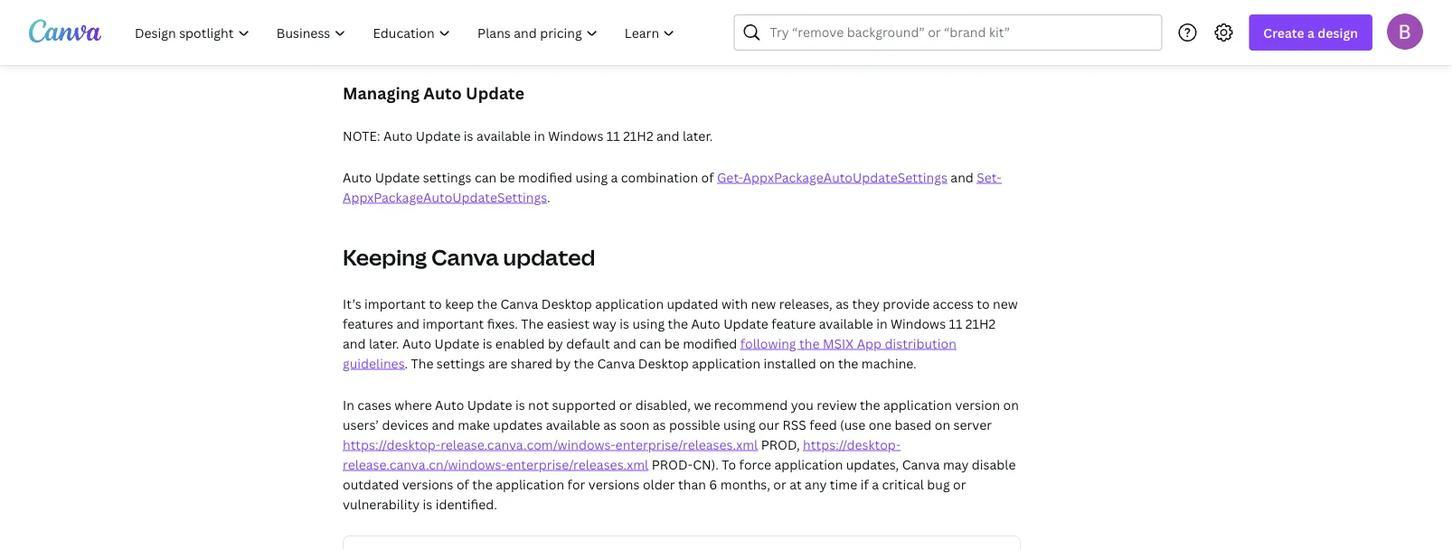 Task type: vqa. For each thing, say whether or not it's contained in the screenshot.
'make sure the signed response field in google admin is ticked.' to the top
no



Task type: locate. For each thing, give the bounding box(es) containing it.
1 horizontal spatial later.
[[683, 127, 713, 144]]

1 horizontal spatial can
[[639, 335, 661, 352]]

later.
[[683, 127, 713, 144], [369, 335, 399, 352]]

settings up keeping canva updated
[[423, 169, 472, 186]]

https://desktop- inside https://desktop- release.canva.cn/windows-enterprise/releases.xml
[[803, 436, 901, 454]]

application up way
[[595, 295, 664, 312]]

2 https://desktop- from the left
[[803, 436, 901, 454]]

using down the recommend
[[723, 416, 756, 434]]

1 horizontal spatial appxpackageautoupdatesettings
[[743, 169, 948, 186]]

and left make
[[432, 416, 455, 434]]

the up identified.
[[472, 476, 493, 493]]

1 horizontal spatial updated
[[667, 295, 718, 312]]

on right version
[[1003, 397, 1019, 414]]

set- appxpackageautoupdatesettings link
[[343, 169, 1002, 206]]

https://desktop- down "(use"
[[803, 436, 901, 454]]

and up auto update settings can be modified using a combination of get-appxpackageautoupdatesettings and
[[657, 127, 680, 144]]

the up one
[[860, 397, 880, 414]]

2 horizontal spatial or
[[953, 476, 966, 493]]

1 horizontal spatial https://desktop-
[[803, 436, 901, 454]]

1 new from the left
[[751, 295, 776, 312]]

11 up auto update settings can be modified using a combination of get-appxpackageautoupdatesettings and
[[607, 127, 620, 144]]

2 vertical spatial available
[[546, 416, 600, 434]]

using
[[576, 169, 608, 186], [632, 315, 665, 332], [723, 416, 756, 434]]

using inside in cases where auto update is not supported or disabled, we recommend you review the application version on users' devices and make updates available as soon as possible using our rss feed (use one based on server https://desktop-release.canva.com/windows-enterprise/releases.xml prod,
[[723, 416, 756, 434]]

1 vertical spatial on
[[1003, 397, 1019, 414]]

1 vertical spatial later.
[[369, 335, 399, 352]]

update
[[466, 82, 524, 104], [416, 127, 461, 144], [375, 169, 420, 186], [724, 315, 768, 332], [435, 335, 480, 352], [467, 397, 512, 414]]

1 vertical spatial a
[[611, 169, 618, 186]]

a inside prod-cn). to force application updates, canva may disable outdated versions of the application for versions older than 6 months, or at any time if a critical bug or vulnerability is identified.
[[872, 476, 879, 493]]

1 horizontal spatial on
[[935, 416, 950, 434]]

and down features
[[343, 335, 366, 352]]

by inside "it's important to keep the canva desktop application updated with new releases, as they provide access to new features and important fixes. the easiest way is using the auto update feature available in windows 11 21h2 and later. auto update is enabled by default and can be modified"
[[548, 335, 563, 352]]

0 vertical spatial settings
[[423, 169, 472, 186]]

0 vertical spatial important
[[364, 295, 426, 312]]

desktop up easiest
[[541, 295, 592, 312]]

1 horizontal spatial windows
[[891, 315, 946, 332]]

settings
[[423, 169, 472, 186], [437, 355, 485, 372]]

as down the disabled,
[[653, 416, 666, 434]]

appxpackageautoupdatesettings inside set- appxpackageautoupdatesettings
[[343, 189, 547, 206]]

2 horizontal spatial using
[[723, 416, 756, 434]]

6
[[709, 476, 717, 493]]

critical
[[882, 476, 924, 493]]

the
[[521, 315, 544, 332], [411, 355, 434, 372]]

as left they
[[836, 295, 849, 312]]

canva up the fixes.
[[501, 295, 538, 312]]

0 vertical spatial enterprise/releases.xml
[[615, 436, 758, 454]]

2 new from the left
[[993, 295, 1018, 312]]

can down note: auto update is available in windows 11 21h2 and later.
[[475, 169, 497, 186]]

prod,
[[761, 436, 800, 454]]

application up any on the bottom of the page
[[774, 456, 843, 473]]

0 horizontal spatial versions
[[402, 476, 453, 493]]

important down keep
[[423, 315, 484, 332]]

0 vertical spatial 11
[[607, 127, 620, 144]]

get-appxpackageautoupdatesettings link
[[717, 169, 948, 186]]

updated inside "it's important to keep the canva desktop application updated with new releases, as they provide access to new features and important fixes. the easiest way is using the auto update feature available in windows 11 21h2 and later. auto update is enabled by default and can be modified"
[[667, 295, 718, 312]]

server
[[954, 416, 992, 434]]

0 vertical spatial on
[[819, 355, 835, 372]]

the
[[477, 295, 497, 312], [668, 315, 688, 332], [799, 335, 820, 352], [574, 355, 594, 372], [838, 355, 858, 372], [860, 397, 880, 414], [472, 476, 493, 493]]

available
[[477, 127, 531, 144], [819, 315, 873, 332], [546, 416, 600, 434]]

the up enabled
[[521, 315, 544, 332]]

update inside in cases where auto update is not supported or disabled, we recommend you review the application version on users' devices and make updates available as soon as possible using our rss feed (use one based on server https://desktop-release.canva.com/windows-enterprise/releases.xml prod,
[[467, 397, 512, 414]]

on
[[819, 355, 835, 372], [1003, 397, 1019, 414], [935, 416, 950, 434]]

later. up guidelines
[[369, 335, 399, 352]]

enterprise/releases.xml up for
[[506, 456, 649, 473]]

1 vertical spatial by
[[556, 355, 571, 372]]

can
[[475, 169, 497, 186], [639, 335, 661, 352]]

Try "remove background" or "brand kit" search field
[[770, 15, 1151, 50]]

0 horizontal spatial be
[[500, 169, 515, 186]]

or
[[619, 397, 632, 414], [773, 476, 787, 493], [953, 476, 966, 493]]

1 vertical spatial of
[[457, 476, 469, 493]]

1 vertical spatial desktop
[[638, 355, 689, 372]]

1 vertical spatial 11
[[949, 315, 963, 332]]

modified down note: auto update is available in windows 11 21h2 and later.
[[518, 169, 572, 186]]

to
[[429, 295, 442, 312], [977, 295, 990, 312]]

2 vertical spatial on
[[935, 416, 950, 434]]

the inside in cases where auto update is not supported or disabled, we recommend you review the application version on users' devices and make updates available as soon as possible using our rss feed (use one based on server https://desktop-release.canva.com/windows-enterprise/releases.xml prod,
[[860, 397, 880, 414]]

on right 'based'
[[935, 416, 950, 434]]

devices
[[382, 416, 429, 434]]

design
[[1318, 24, 1358, 41]]

is left the "not" at the left bottom of the page
[[515, 397, 525, 414]]

1 horizontal spatial to
[[977, 295, 990, 312]]

modified
[[518, 169, 572, 186], [683, 335, 737, 352]]

2 horizontal spatial a
[[1308, 24, 1315, 41]]

application up 'based'
[[883, 397, 952, 414]]

desktop up the disabled,
[[638, 355, 689, 372]]

2 horizontal spatial available
[[819, 315, 873, 332]]

1 vertical spatial modified
[[683, 335, 737, 352]]

rss
[[783, 416, 807, 434]]

be up . the settings are shared by the canva desktop application installed on the machine.
[[664, 335, 680, 352]]

1 horizontal spatial .
[[547, 189, 550, 206]]

0 vertical spatial of
[[701, 169, 714, 186]]

1 horizontal spatial the
[[521, 315, 544, 332]]

not
[[528, 397, 549, 414]]

1 horizontal spatial 21h2
[[966, 315, 996, 332]]

the inside following the msix app distribution guidelines
[[799, 335, 820, 352]]

following the msix app distribution guidelines
[[343, 335, 957, 372]]

0 vertical spatial by
[[548, 335, 563, 352]]

auto up make
[[435, 397, 464, 414]]

application
[[595, 295, 664, 312], [692, 355, 761, 372], [883, 397, 952, 414], [774, 456, 843, 473], [496, 476, 564, 493]]

using inside "it's important to keep the canva desktop application updated with new releases, as they provide access to new features and important fixes. the easiest way is using the auto update feature available in windows 11 21h2 and later. auto update is enabled by default and can be modified"
[[632, 315, 665, 332]]

.
[[547, 189, 550, 206], [405, 355, 408, 372]]

modified inside "it's important to keep the canva desktop application updated with new releases, as they provide access to new features and important fixes. the easiest way is using the auto update feature available in windows 11 21h2 and later. auto update is enabled by default and can be modified"
[[683, 335, 737, 352]]

in
[[534, 127, 545, 144], [876, 315, 888, 332]]

application down release.canva.com/windows-
[[496, 476, 564, 493]]

keep
[[445, 295, 474, 312]]

way
[[593, 315, 617, 332]]

new right with
[[751, 295, 776, 312]]

the up where
[[411, 355, 434, 372]]

is
[[464, 127, 473, 144], [620, 315, 629, 332], [483, 335, 492, 352], [515, 397, 525, 414], [423, 496, 432, 513]]

https://desktop-
[[343, 436, 441, 454], [803, 436, 901, 454]]

older
[[643, 476, 675, 493]]

1 vertical spatial enterprise/releases.xml
[[506, 456, 649, 473]]

1 vertical spatial the
[[411, 355, 434, 372]]

versions
[[402, 476, 453, 493], [589, 476, 640, 493]]

in cases where auto update is not supported or disabled, we recommend you review the application version on users' devices and make updates available as soon as possible using our rss feed (use one based on server https://desktop-release.canva.com/windows-enterprise/releases.xml prod,
[[343, 397, 1019, 454]]

a left design
[[1308, 24, 1315, 41]]

https://desktop- down devices
[[343, 436, 441, 454]]

machine.
[[862, 355, 917, 372]]

by right shared
[[556, 355, 571, 372]]

available down managing auto update
[[477, 127, 531, 144]]

0 vertical spatial available
[[477, 127, 531, 144]]

1 horizontal spatial a
[[872, 476, 879, 493]]

0 horizontal spatial new
[[751, 295, 776, 312]]

0 vertical spatial in
[[534, 127, 545, 144]]

as
[[836, 295, 849, 312], [603, 416, 617, 434], [653, 416, 666, 434]]

0 vertical spatial be
[[500, 169, 515, 186]]

desktop inside "it's important to keep the canva desktop application updated with new releases, as they provide access to new features and important fixes. the easiest way is using the auto update feature available in windows 11 21h2 and later. auto update is enabled by default and can be modified"
[[541, 295, 592, 312]]

versions down https://desktop- release.canva.cn/windows-enterprise/releases.xml
[[589, 476, 640, 493]]

be down note: auto update is available in windows 11 21h2 and later.
[[500, 169, 515, 186]]

0 horizontal spatial can
[[475, 169, 497, 186]]

of left the get-
[[701, 169, 714, 186]]

be
[[500, 169, 515, 186], [664, 335, 680, 352]]

0 vertical spatial .
[[547, 189, 550, 206]]

canva down default
[[597, 355, 635, 372]]

1 horizontal spatial versions
[[589, 476, 640, 493]]

set-
[[977, 169, 1002, 186]]

windows
[[548, 127, 604, 144], [891, 315, 946, 332]]

are
[[488, 355, 508, 372]]

important
[[364, 295, 426, 312], [423, 315, 484, 332]]

1 vertical spatial updated
[[667, 295, 718, 312]]

to left keep
[[429, 295, 442, 312]]

to right access
[[977, 295, 990, 312]]

is inside prod-cn). to force application updates, canva may disable outdated versions of the application for versions older than 6 months, or at any time if a critical bug or vulnerability is identified.
[[423, 496, 432, 513]]

update up note: auto update is available in windows 11 21h2 and later.
[[466, 82, 524, 104]]

of inside prod-cn). to force application updates, canva may disable outdated versions of the application for versions older than 6 months, or at any time if a critical bug or vulnerability is identified.
[[457, 476, 469, 493]]

updated left with
[[667, 295, 718, 312]]

available up msix
[[819, 315, 873, 332]]

new right access
[[993, 295, 1018, 312]]

where
[[395, 397, 432, 414]]

canva up bug
[[902, 456, 940, 473]]

1 vertical spatial in
[[876, 315, 888, 332]]

can inside "it's important to keep the canva desktop application updated with new releases, as they provide access to new features and important fixes. the easiest way is using the auto update feature available in windows 11 21h2 and later. auto update is enabled by default and can be modified"
[[639, 335, 661, 352]]

by
[[548, 335, 563, 352], [556, 355, 571, 372]]

1 horizontal spatial available
[[546, 416, 600, 434]]

recommend
[[714, 397, 788, 414]]

by down easiest
[[548, 335, 563, 352]]

(use
[[840, 416, 866, 434]]

. down note: auto update is available in windows 11 21h2 and later.
[[547, 189, 550, 206]]

than
[[678, 476, 706, 493]]

1 horizontal spatial be
[[664, 335, 680, 352]]

0 horizontal spatial the
[[411, 355, 434, 372]]

21h2 down access
[[966, 315, 996, 332]]

0 vertical spatial modified
[[518, 169, 572, 186]]

1 vertical spatial can
[[639, 335, 661, 352]]

following the msix app distribution guidelines link
[[343, 335, 957, 372]]

is left identified.
[[423, 496, 432, 513]]

2 horizontal spatial on
[[1003, 397, 1019, 414]]

1 vertical spatial using
[[632, 315, 665, 332]]

or up 'soon'
[[619, 397, 632, 414]]

1 vertical spatial important
[[423, 315, 484, 332]]

enterprise/releases.xml inside https://desktop- release.canva.cn/windows-enterprise/releases.xml
[[506, 456, 649, 473]]

update up make
[[467, 397, 512, 414]]

0 horizontal spatial later.
[[369, 335, 399, 352]]

1 horizontal spatial new
[[993, 295, 1018, 312]]

0 horizontal spatial or
[[619, 397, 632, 414]]

can up . the settings are shared by the canva desktop application installed on the machine.
[[639, 335, 661, 352]]

application down 'following'
[[692, 355, 761, 372]]

0 vertical spatial windows
[[548, 127, 604, 144]]

1 vertical spatial appxpackageautoupdatesettings
[[343, 189, 547, 206]]

disable
[[972, 456, 1016, 473]]

enterprise/releases.xml
[[615, 436, 758, 454], [506, 456, 649, 473]]

0 horizontal spatial .
[[405, 355, 408, 372]]

0 vertical spatial a
[[1308, 24, 1315, 41]]

. for . the settings are shared by the canva desktop application installed on the machine.
[[405, 355, 408, 372]]

updated
[[503, 243, 595, 272], [667, 295, 718, 312]]

using up following the msix app distribution guidelines
[[632, 315, 665, 332]]

2 vertical spatial using
[[723, 416, 756, 434]]

2 to from the left
[[977, 295, 990, 312]]

0 vertical spatial appxpackageautoupdatesettings
[[743, 169, 948, 186]]

enterprise/releases.xml down "possible"
[[615, 436, 758, 454]]

1 vertical spatial 21h2
[[966, 315, 996, 332]]

0 horizontal spatial 11
[[607, 127, 620, 144]]

bug
[[927, 476, 950, 493]]

appxpackageautoupdatesettings
[[743, 169, 948, 186], [343, 189, 547, 206]]

1 horizontal spatial in
[[876, 315, 888, 332]]

0 horizontal spatial of
[[457, 476, 469, 493]]

we
[[694, 397, 711, 414]]

0 vertical spatial the
[[521, 315, 544, 332]]

0 horizontal spatial updated
[[503, 243, 595, 272]]

2 horizontal spatial as
[[836, 295, 849, 312]]

1 vertical spatial windows
[[891, 315, 946, 332]]

is down managing auto update
[[464, 127, 473, 144]]

11 down access
[[949, 315, 963, 332]]

0 vertical spatial using
[[576, 169, 608, 186]]

bob builder image
[[1387, 13, 1423, 50]]

2 vertical spatial a
[[872, 476, 879, 493]]

0 horizontal spatial in
[[534, 127, 545, 144]]

shared
[[511, 355, 552, 372]]

1 horizontal spatial modified
[[683, 335, 737, 352]]

1 horizontal spatial using
[[632, 315, 665, 332]]

versions down release.canva.cn/windows-
[[402, 476, 453, 493]]

0 horizontal spatial a
[[611, 169, 618, 186]]

1 vertical spatial settings
[[437, 355, 485, 372]]

0 vertical spatial 21h2
[[623, 127, 653, 144]]

0 horizontal spatial available
[[477, 127, 531, 144]]

using left the combination
[[576, 169, 608, 186]]

0 vertical spatial can
[[475, 169, 497, 186]]

at
[[790, 476, 802, 493]]

1 https://desktop- from the left
[[343, 436, 441, 454]]

the up the fixes.
[[477, 295, 497, 312]]

available inside in cases where auto update is not supported or disabled, we recommend you review the application version on users' devices and make updates available as soon as possible using our rss feed (use one based on server https://desktop-release.canva.com/windows-enterprise/releases.xml prod,
[[546, 416, 600, 434]]

or down may
[[953, 476, 966, 493]]

https://desktop- release.canva.cn/windows-enterprise/releases.xml link
[[343, 436, 901, 473]]

of
[[701, 169, 714, 186], [457, 476, 469, 493]]

a
[[1308, 24, 1315, 41], [611, 169, 618, 186], [872, 476, 879, 493]]

available down supported
[[546, 416, 600, 434]]

later. up auto update settings can be modified using a combination of get-appxpackageautoupdatesettings and
[[683, 127, 713, 144]]

the down feature
[[799, 335, 820, 352]]

updated up easiest
[[503, 243, 595, 272]]

11
[[607, 127, 620, 144], [949, 315, 963, 332]]

fixes.
[[487, 315, 518, 332]]

0 horizontal spatial 21h2
[[623, 127, 653, 144]]

on down msix
[[819, 355, 835, 372]]

possible
[[669, 416, 720, 434]]

update down managing auto update
[[416, 127, 461, 144]]

a right "if"
[[872, 476, 879, 493]]

disabled,
[[635, 397, 691, 414]]

auto
[[424, 82, 462, 104], [383, 127, 413, 144], [343, 169, 372, 186], [691, 315, 720, 332], [402, 335, 431, 352], [435, 397, 464, 414]]

1 horizontal spatial 11
[[949, 315, 963, 332]]

settings for update
[[423, 169, 472, 186]]

1 horizontal spatial or
[[773, 476, 787, 493]]

1 vertical spatial .
[[405, 355, 408, 372]]

1 vertical spatial available
[[819, 315, 873, 332]]

important up features
[[364, 295, 426, 312]]

a inside dropdown button
[[1308, 24, 1315, 41]]

of up identified.
[[457, 476, 469, 493]]

. up where
[[405, 355, 408, 372]]

0 horizontal spatial windows
[[548, 127, 604, 144]]

0 horizontal spatial using
[[576, 169, 608, 186]]

21h2 up the combination
[[623, 127, 653, 144]]

application inside in cases where auto update is not supported or disabled, we recommend you review the application version on users' devices and make updates available as soon as possible using our rss feed (use one based on server https://desktop-release.canva.com/windows-enterprise/releases.xml prod,
[[883, 397, 952, 414]]

0 horizontal spatial https://desktop-
[[343, 436, 441, 454]]

a left the combination
[[611, 169, 618, 186]]

modified down with
[[683, 335, 737, 352]]

one
[[869, 416, 892, 434]]

0 vertical spatial desktop
[[541, 295, 592, 312]]

0 horizontal spatial appxpackageautoupdatesettings
[[343, 189, 547, 206]]

as left 'soon'
[[603, 416, 617, 434]]

or left at
[[773, 476, 787, 493]]

settings left the are
[[437, 355, 485, 372]]

0 horizontal spatial desktop
[[541, 295, 592, 312]]

11 inside "it's important to keep the canva desktop application updated with new releases, as they provide access to new features and important fixes. the easiest way is using the auto update feature available in windows 11 21h2 and later. auto update is enabled by default and can be modified"
[[949, 315, 963, 332]]

. the settings are shared by the canva desktop application installed on the machine.
[[405, 355, 917, 372]]



Task type: describe. For each thing, give the bounding box(es) containing it.
app
[[857, 335, 882, 352]]

later. inside "it's important to keep the canva desktop application updated with new releases, as they provide access to new features and important fixes. the easiest way is using the auto update feature available in windows 11 21h2 and later. auto update is enabled by default and can be modified"
[[369, 335, 399, 352]]

is inside in cases where auto update is not supported or disabled, we recommend you review the application version on users' devices and make updates available as soon as possible using our rss feed (use one based on server https://desktop-release.canva.com/windows-enterprise/releases.xml prod,
[[515, 397, 525, 414]]

the down default
[[574, 355, 594, 372]]

review
[[817, 397, 857, 414]]

the up following the msix app distribution guidelines link
[[668, 315, 688, 332]]

for
[[568, 476, 585, 493]]

identified.
[[436, 496, 497, 513]]

with
[[722, 295, 748, 312]]

feature
[[772, 315, 816, 332]]

distribution
[[885, 335, 957, 352]]

time
[[830, 476, 857, 493]]

0 vertical spatial updated
[[503, 243, 595, 272]]

prod-cn). to force application updates, canva may disable outdated versions of the application for versions older than 6 months, or at any time if a critical bug or vulnerability is identified.
[[343, 456, 1016, 513]]

they
[[852, 295, 880, 312]]

auto right managing
[[424, 82, 462, 104]]

msix
[[823, 335, 854, 352]]

the down msix
[[838, 355, 858, 372]]

auto update settings can be modified using a combination of get-appxpackageautoupdatesettings and
[[343, 169, 977, 186]]

application inside "it's important to keep the canva desktop application updated with new releases, as they provide access to new features and important fixes. the easiest way is using the auto update feature available in windows 11 21h2 and later. auto update is enabled by default and can be modified"
[[595, 295, 664, 312]]

update down keep
[[435, 335, 480, 352]]

1 horizontal spatial desktop
[[638, 355, 689, 372]]

managing
[[343, 82, 420, 104]]

1 to from the left
[[429, 295, 442, 312]]

. for .
[[547, 189, 550, 206]]

21h2 inside "it's important to keep the canva desktop application updated with new releases, as they provide access to new features and important fixes. the easiest way is using the auto update feature available in windows 11 21h2 and later. auto update is enabled by default and can be modified"
[[966, 315, 996, 332]]

auto inside in cases where auto update is not supported or disabled, we recommend you review the application version on users' devices and make updates available as soon as possible using our rss feed (use one based on server https://desktop-release.canva.com/windows-enterprise/releases.xml prod,
[[435, 397, 464, 414]]

prod-
[[652, 456, 693, 473]]

vulnerability
[[343, 496, 420, 513]]

1 horizontal spatial as
[[653, 416, 666, 434]]

may
[[943, 456, 969, 473]]

update down with
[[724, 315, 768, 332]]

create a design button
[[1249, 14, 1373, 51]]

in inside "it's important to keep the canva desktop application updated with new releases, as they provide access to new features and important fixes. the easiest way is using the auto update feature available in windows 11 21h2 and later. auto update is enabled by default and can be modified"
[[876, 315, 888, 332]]

keeping canva updated
[[343, 243, 595, 272]]

note:
[[343, 127, 380, 144]]

2 versions from the left
[[589, 476, 640, 493]]

create a design
[[1264, 24, 1358, 41]]

releases,
[[779, 295, 833, 312]]

set- appxpackageautoupdatesettings
[[343, 169, 1002, 206]]

if
[[861, 476, 869, 493]]

canva inside "it's important to keep the canva desktop application updated with new releases, as they provide access to new features and important fixes. the easiest way is using the auto update feature available in windows 11 21h2 and later. auto update is enabled by default and can be modified"
[[501, 295, 538, 312]]

force
[[739, 456, 771, 473]]

enterprise/releases.xml inside in cases where auto update is not supported or disabled, we recommend you review the application version on users' devices and make updates available as soon as possible using our rss feed (use one based on server https://desktop-release.canva.com/windows-enterprise/releases.xml prod,
[[615, 436, 758, 454]]

cases
[[357, 397, 391, 414]]

combination
[[621, 169, 698, 186]]

auto right note:
[[383, 127, 413, 144]]

version
[[955, 397, 1000, 414]]

based
[[895, 416, 932, 434]]

guidelines
[[343, 355, 405, 372]]

installed
[[764, 355, 816, 372]]

release.canva.com/windows-
[[441, 436, 615, 454]]

0 horizontal spatial as
[[603, 416, 617, 434]]

feed
[[810, 416, 837, 434]]

you
[[791, 397, 814, 414]]

windows inside "it's important to keep the canva desktop application updated with new releases, as they provide access to new features and important fixes. the easiest way is using the auto update feature available in windows 11 21h2 and later. auto update is enabled by default and can be modified"
[[891, 315, 946, 332]]

1 versions from the left
[[402, 476, 453, 493]]

is up the are
[[483, 335, 492, 352]]

https://desktop-release.canva.com/windows-enterprise/releases.xml link
[[343, 436, 758, 454]]

and inside in cases where auto update is not supported or disabled, we recommend you review the application version on users' devices and make updates available as soon as possible using our rss feed (use one based on server https://desktop-release.canva.com/windows-enterprise/releases.xml prod,
[[432, 416, 455, 434]]

the inside "it's important to keep the canva desktop application updated with new releases, as they provide access to new features and important fixes. the easiest way is using the auto update feature available in windows 11 21h2 and later. auto update is enabled by default and can be modified"
[[521, 315, 544, 332]]

managing auto update
[[343, 82, 524, 104]]

update down note:
[[375, 169, 420, 186]]

months,
[[721, 476, 770, 493]]

as inside "it's important to keep the canva desktop application updated with new releases, as they provide access to new features and important fixes. the easiest way is using the auto update feature available in windows 11 21h2 and later. auto update is enabled by default and can be modified"
[[836, 295, 849, 312]]

following
[[740, 335, 796, 352]]

https://desktop- release.canva.cn/windows-enterprise/releases.xml
[[343, 436, 901, 473]]

outdated
[[343, 476, 399, 493]]

default
[[566, 335, 610, 352]]

0 horizontal spatial on
[[819, 355, 835, 372]]

enabled
[[495, 335, 545, 352]]

to
[[722, 456, 736, 473]]

it's important to keep the canva desktop application updated with new releases, as they provide access to new features and important fixes. the easiest way is using the auto update feature available in windows 11 21h2 and later. auto update is enabled by default and can be modified
[[343, 295, 1018, 352]]

canva up keep
[[431, 243, 499, 272]]

soon
[[620, 416, 650, 434]]

access
[[933, 295, 974, 312]]

provide
[[883, 295, 930, 312]]

updates
[[493, 416, 543, 434]]

auto up . the settings are shared by the canva desktop application installed on the machine.
[[691, 315, 720, 332]]

updates,
[[846, 456, 899, 473]]

cn).
[[693, 456, 719, 473]]

0 vertical spatial later.
[[683, 127, 713, 144]]

available inside "it's important to keep the canva desktop application updated with new releases, as they provide access to new features and important fixes. the easiest way is using the auto update feature available in windows 11 21h2 and later. auto update is enabled by default and can be modified"
[[819, 315, 873, 332]]

the inside prod-cn). to force application updates, canva may disable outdated versions of the application for versions older than 6 months, or at any time if a critical bug or vulnerability is identified.
[[472, 476, 493, 493]]

canva inside prod-cn). to force application updates, canva may disable outdated versions of the application for versions older than 6 months, or at any time if a critical bug or vulnerability is identified.
[[902, 456, 940, 473]]

be inside "it's important to keep the canva desktop application updated with new releases, as they provide access to new features and important fixes. the easiest way is using the auto update feature available in windows 11 21h2 and later. auto update is enabled by default and can be modified"
[[664, 335, 680, 352]]

users'
[[343, 416, 379, 434]]

is right way
[[620, 315, 629, 332]]

create
[[1264, 24, 1305, 41]]

auto down note:
[[343, 169, 372, 186]]

and down way
[[613, 335, 636, 352]]

keeping
[[343, 243, 427, 272]]

features
[[343, 315, 393, 332]]

in
[[343, 397, 354, 414]]

1 horizontal spatial of
[[701, 169, 714, 186]]

easiest
[[547, 315, 590, 332]]

get-
[[717, 169, 743, 186]]

any
[[805, 476, 827, 493]]

https://desktop- inside in cases where auto update is not supported or disabled, we recommend you review the application version on users' devices and make updates available as soon as possible using our rss feed (use one based on server https://desktop-release.canva.com/windows-enterprise/releases.xml prod,
[[343, 436, 441, 454]]

release.canva.cn/windows-
[[343, 456, 506, 473]]

top level navigation element
[[123, 14, 690, 51]]

0 horizontal spatial modified
[[518, 169, 572, 186]]

and right features
[[396, 315, 419, 332]]

make
[[458, 416, 490, 434]]

it's
[[343, 295, 361, 312]]

settings for the
[[437, 355, 485, 372]]

and left set-
[[951, 169, 974, 186]]

or inside in cases where auto update is not supported or disabled, we recommend you review the application version on users' devices and make updates available as soon as possible using our rss feed (use one based on server https://desktop-release.canva.com/windows-enterprise/releases.xml prod,
[[619, 397, 632, 414]]

our
[[759, 416, 780, 434]]

note: auto update is available in windows 11 21h2 and later.
[[343, 127, 713, 144]]

supported
[[552, 397, 616, 414]]

auto up guidelines
[[402, 335, 431, 352]]



